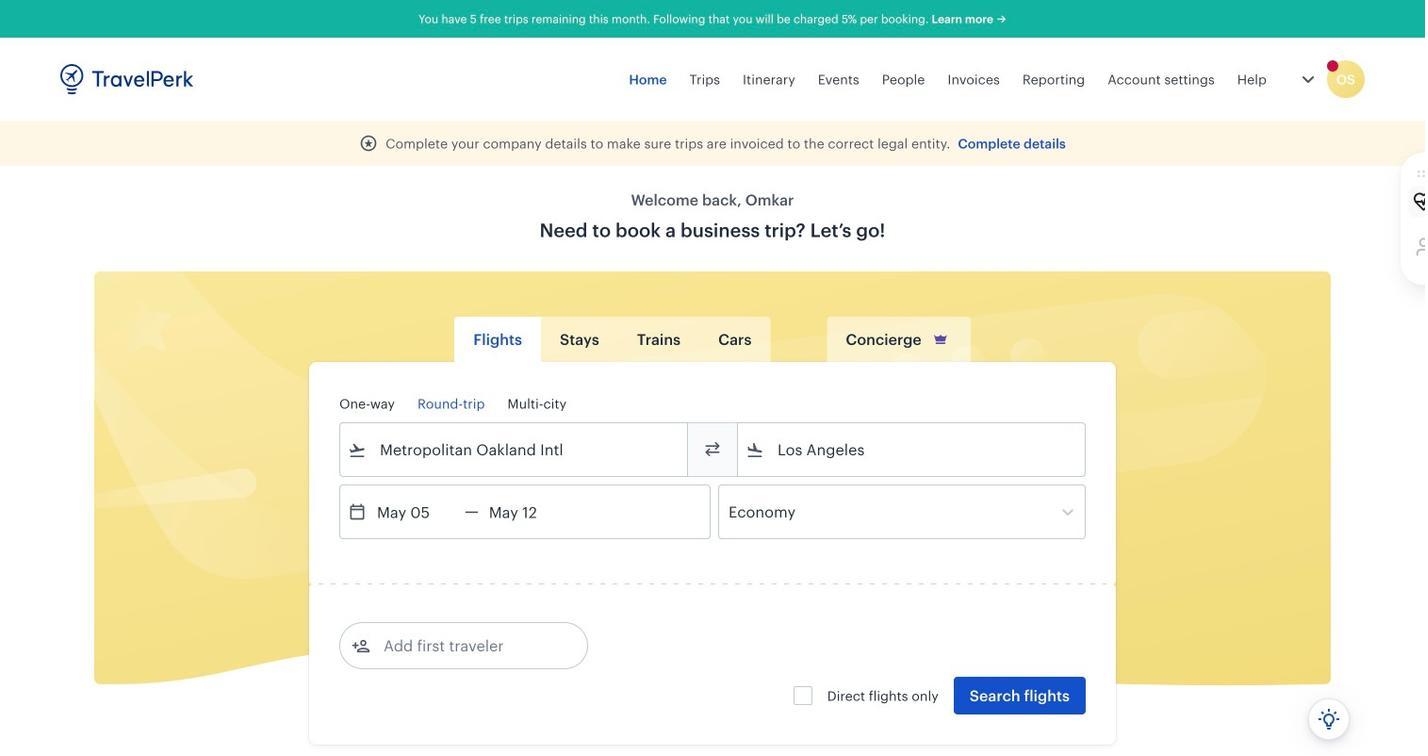 Task type: describe. For each thing, give the bounding box(es) containing it.
Depart text field
[[367, 485, 465, 538]]



Task type: locate. For each thing, give the bounding box(es) containing it.
Add first traveler search field
[[370, 631, 567, 661]]

From search field
[[367, 435, 663, 465]]

To search field
[[765, 435, 1060, 465]]

Return text field
[[479, 485, 577, 538]]



